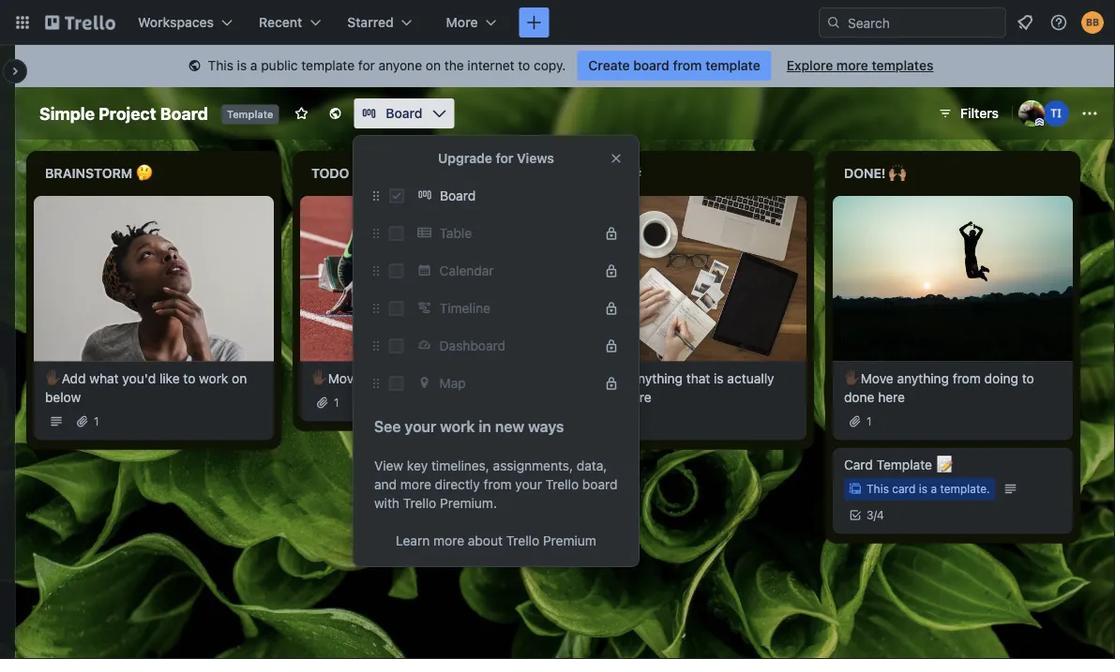Task type: vqa. For each thing, say whether or not it's contained in the screenshot.
the 🤔
yes



Task type: describe. For each thing, give the bounding box(es) containing it.
create board or workspace image
[[525, 13, 544, 32]]

view key timelines, assignments, data, and more directly from your trello board with trello premium.
[[374, 458, 618, 511]]

table
[[440, 226, 472, 241]]

template.
[[940, 483, 990, 496]]

starred button
[[336, 8, 424, 38]]

✋🏿 for ✋🏿 move anything 'ready' here
[[311, 371, 325, 386]]

ways
[[528, 418, 564, 436]]

to for ✋🏿 move anything from doing to done here
[[1022, 371, 1034, 386]]

premium
[[543, 533, 597, 549]]

📝
[[936, 457, 949, 473]]

work inside ✋🏿 add what you'd like to work on below
[[199, 371, 228, 386]]

sm image
[[185, 57, 204, 76]]

BRAINSTORM 🤔 text field
[[34, 159, 274, 189]]

workspaces button
[[127, 8, 244, 38]]

0 vertical spatial from
[[673, 58, 702, 73]]

🙌🏽
[[889, 166, 903, 181]]

create
[[589, 58, 630, 73]]

done!
[[844, 166, 886, 181]]

0 vertical spatial trello
[[546, 477, 579, 493]]

Board name text field
[[30, 99, 218, 129]]

2 vertical spatial is
[[919, 483, 928, 496]]

✋🏿 move anything from doing to done here
[[844, 371, 1034, 405]]

more for learn
[[433, 533, 464, 549]]

from inside the view key timelines, assignments, data, and more directly from your trello board with trello premium.
[[484, 477, 512, 493]]

'ready'
[[420, 371, 462, 386]]

🤔
[[136, 166, 149, 181]]

brainstorm
[[45, 166, 133, 181]]

1 template from the left
[[301, 58, 355, 73]]

0 horizontal spatial a
[[250, 58, 258, 73]]

filters
[[961, 106, 999, 121]]

1 vertical spatial trello
[[403, 496, 436, 511]]

board for board link
[[440, 188, 476, 204]]

map
[[440, 376, 466, 391]]

templates
[[872, 58, 934, 73]]

premium.
[[440, 496, 497, 511]]

create board from template
[[589, 58, 761, 73]]

key
[[407, 458, 428, 474]]

this card is a template.
[[867, 483, 990, 496]]

0 horizontal spatial template
[[227, 108, 273, 121]]

✋🏿 move anything from doing to done here link
[[844, 369, 1062, 407]]

1 horizontal spatial to
[[518, 58, 530, 73]]

3
[[867, 509, 874, 522]]

move for ✋🏿 move anything 'ready' here
[[328, 371, 361, 386]]

filters button
[[933, 99, 1005, 129]]

data,
[[577, 458, 607, 474]]

what
[[89, 371, 119, 386]]

board button
[[354, 99, 455, 129]]

4
[[877, 509, 884, 522]]

board inside the view key timelines, assignments, data, and more directly from your trello board with trello premium.
[[582, 477, 618, 493]]

DONE! 🙌🏽 text field
[[833, 159, 1073, 189]]

simple
[[39, 103, 95, 123]]

from inside ✋🏿 move anything from doing to done here
[[953, 371, 981, 386]]

0 vertical spatial board
[[633, 58, 670, 73]]

assignments,
[[493, 458, 573, 474]]

internet
[[468, 58, 515, 73]]

card
[[844, 457, 873, 473]]

dashboard
[[440, 338, 506, 354]]

card template 📝 link
[[844, 456, 1062, 474]]

this member is an admin of this board. image
[[1036, 118, 1044, 127]]

more
[[446, 15, 478, 30]]

📚
[[353, 166, 366, 181]]

✋🏿 for ✋🏿 move anything that is actually started here
[[578, 371, 591, 386]]

anyone
[[379, 58, 422, 73]]

views
[[517, 151, 554, 166]]

started
[[578, 389, 621, 405]]

explore more templates
[[787, 58, 934, 73]]

bob builder (bobbuilder40) image
[[1082, 11, 1104, 34]]

board link
[[412, 181, 628, 211]]

brainstorm 🤔
[[45, 166, 149, 181]]

view
[[374, 458, 404, 474]]

on for work
[[232, 371, 247, 386]]

star or unstar board image
[[294, 106, 309, 121]]

add
[[62, 371, 86, 386]]

✋🏿 move anything that is actually started here link
[[578, 369, 796, 407]]

board for board button
[[386, 106, 423, 121]]

✋🏿 for ✋🏿 add what you'd like to work on below
[[45, 371, 58, 386]]

this for this is a public template for anyone on the internet to copy.
[[208, 58, 233, 73]]

1 horizontal spatial a
[[931, 483, 937, 496]]

create board from template link
[[577, 51, 772, 81]]

timeline
[[440, 301, 491, 316]]

0 vertical spatial for
[[358, 58, 375, 73]]

done! 🙌🏽
[[844, 166, 903, 181]]

with
[[374, 496, 400, 511]]

card template 📝
[[844, 457, 949, 473]]

1 for ✋🏿 move anything 'ready' here
[[334, 397, 339, 410]]

the
[[444, 58, 464, 73]]

project
[[99, 103, 156, 123]]

doing
[[985, 371, 1019, 386]]

TODO 📚 text field
[[300, 159, 540, 189]]

is inside ✋🏿 move anything that is actually started here
[[714, 371, 724, 386]]

calendar
[[440, 263, 494, 279]]

✋🏿 move anything 'ready' here
[[311, 371, 492, 386]]

1 vertical spatial template
[[877, 457, 932, 473]]

workspaces
[[138, 15, 214, 30]]

✋🏿 add what you'd like to work on below
[[45, 371, 247, 405]]

✋🏿 move anything that is actually started here
[[578, 371, 774, 405]]

1 for ✋🏿 move anything from doing to done here
[[867, 415, 872, 428]]



Task type: locate. For each thing, give the bounding box(es) containing it.
anything left that
[[631, 371, 683, 386]]

timelines,
[[432, 458, 490, 474]]

2 horizontal spatial board
[[440, 188, 476, 204]]

1 vertical spatial on
[[232, 371, 247, 386]]

trello right about
[[506, 533, 540, 549]]

your right see
[[405, 418, 436, 436]]

more for explore
[[837, 58, 869, 73]]

1 vertical spatial work
[[440, 418, 475, 436]]

here inside ✋🏿 move anything from doing to done here
[[878, 389, 905, 405]]

✋🏿 for ✋🏿 move anything from doing to done here
[[844, 371, 857, 386]]

1 vertical spatial board
[[582, 477, 618, 493]]

actually
[[727, 371, 774, 386]]

2 horizontal spatial is
[[919, 483, 928, 496]]

that
[[687, 371, 710, 386]]

to inside ✋🏿 move anything from doing to done here
[[1022, 371, 1034, 386]]

1 horizontal spatial from
[[673, 58, 702, 73]]

done
[[844, 389, 875, 405]]

to right like
[[183, 371, 195, 386]]

2 horizontal spatial from
[[953, 371, 981, 386]]

board down sm image
[[160, 103, 208, 123]]

work
[[199, 371, 228, 386], [440, 418, 475, 436]]

1 horizontal spatial anything
[[631, 371, 683, 386]]

1 vertical spatial for
[[496, 151, 514, 166]]

recent
[[259, 15, 302, 30]]

and
[[374, 477, 397, 493]]

more right learn
[[433, 533, 464, 549]]

1 horizontal spatial more
[[433, 533, 464, 549]]

move for ✋🏿 move anything from doing to done here
[[861, 371, 894, 386]]

0 notifications image
[[1014, 11, 1037, 34]]

board
[[160, 103, 208, 123], [386, 106, 423, 121], [440, 188, 476, 204]]

to for ✋🏿 add what you'd like to work on below
[[183, 371, 195, 386]]

card
[[892, 483, 916, 496]]

template
[[301, 58, 355, 73], [706, 58, 761, 73]]

on for anyone
[[426, 58, 441, 73]]

2 horizontal spatial 1
[[867, 415, 872, 428]]

0 horizontal spatial more
[[400, 477, 431, 493]]

here for ✋🏿 move anything that is actually started here
[[625, 389, 652, 405]]

1 horizontal spatial this
[[867, 483, 889, 496]]

3 ✋🏿 from the left
[[578, 371, 591, 386]]

0 horizontal spatial board
[[160, 103, 208, 123]]

more inside the view key timelines, assignments, data, and more directly from your trello board with trello premium.
[[400, 477, 431, 493]]

0 horizontal spatial your
[[405, 418, 436, 436]]

1 down what
[[94, 415, 99, 428]]

1 horizontal spatial work
[[440, 418, 475, 436]]

primary element
[[0, 0, 1115, 45]]

⚙️
[[624, 166, 637, 181]]

0 horizontal spatial this
[[208, 58, 233, 73]]

your
[[405, 418, 436, 436], [515, 477, 542, 493]]

more
[[837, 58, 869, 73], [400, 477, 431, 493], [433, 533, 464, 549]]

work right like
[[199, 371, 228, 386]]

board up table
[[440, 188, 476, 204]]

2 vertical spatial from
[[484, 477, 512, 493]]

1 down the done
[[867, 415, 872, 428]]

0 horizontal spatial board
[[582, 477, 618, 493]]

for left anyone
[[358, 58, 375, 73]]

0 horizontal spatial is
[[237, 58, 247, 73]]

1 horizontal spatial 1
[[334, 397, 339, 410]]

0 horizontal spatial move
[[328, 371, 361, 386]]

here
[[465, 371, 492, 386], [625, 389, 652, 405], [878, 389, 905, 405]]

on left the
[[426, 58, 441, 73]]

✋🏿 add what you'd like to work on below link
[[45, 369, 263, 407]]

0 horizontal spatial anything
[[364, 371, 417, 386]]

0 horizontal spatial here
[[465, 371, 492, 386]]

move
[[328, 371, 361, 386], [595, 371, 627, 386], [861, 371, 894, 386]]

board inside button
[[386, 106, 423, 121]]

1 ✋🏿 from the left
[[45, 371, 58, 386]]

Search field
[[842, 8, 1006, 37]]

0 horizontal spatial template
[[301, 58, 355, 73]]

search image
[[826, 15, 842, 30]]

on right like
[[232, 371, 247, 386]]

switch to… image
[[13, 13, 32, 32]]

1 horizontal spatial board
[[386, 106, 423, 121]]

0 horizontal spatial 1
[[94, 415, 99, 428]]

move for ✋🏿 move anything that is actually started here
[[595, 371, 627, 386]]

learn
[[396, 533, 430, 549]]

2 horizontal spatial move
[[861, 371, 894, 386]]

learn more about trello premium link
[[396, 532, 597, 551]]

3 anything from the left
[[897, 371, 949, 386]]

anything inside ✋🏿 move anything that is actually started here
[[631, 371, 683, 386]]

1 horizontal spatial move
[[595, 371, 627, 386]]

board right create at the top of page
[[633, 58, 670, 73]]

template left star or unstar board image
[[227, 108, 273, 121]]

this
[[208, 58, 233, 73], [867, 483, 889, 496]]

new
[[495, 418, 525, 436]]

anything inside ✋🏿 move anything from doing to done here
[[897, 371, 949, 386]]

in
[[479, 418, 491, 436]]

a down 📝 in the bottom right of the page
[[931, 483, 937, 496]]

more down key
[[400, 477, 431, 493]]

1 horizontal spatial template
[[877, 457, 932, 473]]

✋🏿 inside ✋🏿 move anything from doing to done here
[[844, 371, 857, 386]]

2 horizontal spatial anything
[[897, 371, 949, 386]]

see your work in new ways
[[374, 418, 564, 436]]

copy.
[[534, 58, 566, 73]]

1 vertical spatial your
[[515, 477, 542, 493]]

doing
[[578, 166, 621, 181]]

1 vertical spatial from
[[953, 371, 981, 386]]

1 vertical spatial more
[[400, 477, 431, 493]]

explore
[[787, 58, 833, 73]]

work left in on the bottom of the page
[[440, 418, 475, 436]]

1 move from the left
[[328, 371, 361, 386]]

0 vertical spatial on
[[426, 58, 441, 73]]

to left copy.
[[518, 58, 530, 73]]

upgrade for views
[[438, 151, 554, 166]]

1 vertical spatial a
[[931, 483, 937, 496]]

2 horizontal spatial here
[[878, 389, 905, 405]]

move inside ✋🏿 move anything that is actually started here
[[595, 371, 627, 386]]

here right the done
[[878, 389, 905, 405]]

simple project board
[[39, 103, 208, 123]]

1 horizontal spatial template
[[706, 58, 761, 73]]

about
[[468, 533, 503, 549]]

1 horizontal spatial is
[[714, 371, 724, 386]]

to right doing
[[1022, 371, 1034, 386]]

DOING ⚙️ text field
[[567, 159, 807, 189]]

2 move from the left
[[595, 371, 627, 386]]

here right started
[[625, 389, 652, 405]]

board down anyone
[[386, 106, 423, 121]]

2 template from the left
[[706, 58, 761, 73]]

dmugisha (dmugisha) image
[[1019, 100, 1045, 127]]

0 vertical spatial your
[[405, 418, 436, 436]]

on
[[426, 58, 441, 73], [232, 371, 247, 386]]

4 ✋🏿 from the left
[[844, 371, 857, 386]]

board down data,
[[582, 477, 618, 493]]

1 horizontal spatial board
[[633, 58, 670, 73]]

✋🏿
[[45, 371, 58, 386], [311, 371, 325, 386], [578, 371, 591, 386], [844, 371, 857, 386]]

is left public
[[237, 58, 247, 73]]

a left public
[[250, 58, 258, 73]]

board inside text field
[[160, 103, 208, 123]]

for
[[358, 58, 375, 73], [496, 151, 514, 166]]

open information menu image
[[1050, 13, 1069, 32]]

1 horizontal spatial on
[[426, 58, 441, 73]]

0 horizontal spatial for
[[358, 58, 375, 73]]

template up card
[[877, 457, 932, 473]]

public
[[261, 58, 298, 73]]

your inside the view key timelines, assignments, data, and more directly from your trello board with trello premium.
[[515, 477, 542, 493]]

0 horizontal spatial trello
[[403, 496, 436, 511]]

1 anything from the left
[[364, 371, 417, 386]]

learn more about trello premium
[[396, 533, 597, 549]]

2 horizontal spatial trello
[[546, 477, 579, 493]]

this is a public template for anyone on the internet to copy.
[[208, 58, 566, 73]]

move inside ✋🏿 move anything from doing to done here
[[861, 371, 894, 386]]

todo 📚
[[311, 166, 366, 181]]

doing ⚙️
[[578, 166, 637, 181]]

todo
[[311, 166, 349, 181]]

from up premium.
[[484, 477, 512, 493]]

from
[[673, 58, 702, 73], [953, 371, 981, 386], [484, 477, 512, 493]]

this for this card is a template.
[[867, 483, 889, 496]]

1 down ✋🏿 move anything 'ready' here
[[334, 397, 339, 410]]

this right sm image
[[208, 58, 233, 73]]

see
[[374, 418, 401, 436]]

2 anything from the left
[[631, 371, 683, 386]]

from right create at the top of page
[[673, 58, 702, 73]]

anything for that
[[631, 371, 683, 386]]

✋🏿 inside ✋🏿 add what you'd like to work on below
[[45, 371, 58, 386]]

a
[[250, 58, 258, 73], [931, 483, 937, 496]]

this left card
[[867, 483, 889, 496]]

explore more templates link
[[776, 51, 945, 81]]

1 horizontal spatial trello
[[506, 533, 540, 549]]

0 vertical spatial is
[[237, 58, 247, 73]]

1
[[334, 397, 339, 410], [94, 415, 99, 428], [867, 415, 872, 428]]

close popover image
[[609, 151, 624, 166]]

trello down assignments,
[[546, 477, 579, 493]]

from left doing
[[953, 371, 981, 386]]

directly
[[435, 477, 480, 493]]

public image
[[328, 106, 343, 121]]

on inside ✋🏿 add what you'd like to work on below
[[232, 371, 247, 386]]

0 vertical spatial work
[[199, 371, 228, 386]]

0 vertical spatial a
[[250, 58, 258, 73]]

like
[[159, 371, 180, 386]]

show menu image
[[1081, 104, 1099, 123]]

2 ✋🏿 from the left
[[311, 371, 325, 386]]

/
[[874, 509, 877, 522]]

below
[[45, 389, 81, 405]]

back to home image
[[45, 8, 115, 38]]

template left the explore
[[706, 58, 761, 73]]

trello right with
[[403, 496, 436, 511]]

✋🏿 inside ✋🏿 move anything 'ready' here link
[[311, 371, 325, 386]]

1 horizontal spatial here
[[625, 389, 652, 405]]

1 vertical spatial this
[[867, 483, 889, 496]]

anything left doing
[[897, 371, 949, 386]]

anything for 'ready'
[[364, 371, 417, 386]]

for left views
[[496, 151, 514, 166]]

more button
[[435, 8, 508, 38]]

to inside ✋🏿 add what you'd like to work on below
[[183, 371, 195, 386]]

upgrade
[[438, 151, 493, 166]]

1 vertical spatial is
[[714, 371, 724, 386]]

template right public
[[301, 58, 355, 73]]

0 vertical spatial template
[[227, 108, 273, 121]]

trello
[[546, 477, 579, 493], [403, 496, 436, 511], [506, 533, 540, 549]]

1 horizontal spatial for
[[496, 151, 514, 166]]

starred
[[347, 15, 394, 30]]

here for ✋🏿 move anything from doing to done here
[[878, 389, 905, 405]]

is right that
[[714, 371, 724, 386]]

0 horizontal spatial from
[[484, 477, 512, 493]]

✋🏿 move anything 'ready' here link
[[311, 369, 529, 388]]

is right card
[[919, 483, 928, 496]]

2 horizontal spatial more
[[837, 58, 869, 73]]

here down dashboard
[[465, 371, 492, 386]]

here inside ✋🏿 move anything that is actually started here
[[625, 389, 652, 405]]

0 horizontal spatial work
[[199, 371, 228, 386]]

recent button
[[248, 8, 332, 38]]

1 horizontal spatial your
[[515, 477, 542, 493]]

trello inspiration (inspiringtaco) image
[[1043, 100, 1069, 127]]

0 vertical spatial this
[[208, 58, 233, 73]]

3 move from the left
[[861, 371, 894, 386]]

more right the explore
[[837, 58, 869, 73]]

2 vertical spatial trello
[[506, 533, 540, 549]]

3 / 4
[[867, 509, 884, 522]]

you'd
[[122, 371, 156, 386]]

anything up see
[[364, 371, 417, 386]]

2 vertical spatial more
[[433, 533, 464, 549]]

0 horizontal spatial to
[[183, 371, 195, 386]]

0 horizontal spatial on
[[232, 371, 247, 386]]

0 vertical spatial more
[[837, 58, 869, 73]]

your down assignments,
[[515, 477, 542, 493]]

✋🏿 inside ✋🏿 move anything that is actually started here
[[578, 371, 591, 386]]

anything for from
[[897, 371, 949, 386]]

2 horizontal spatial to
[[1022, 371, 1034, 386]]



